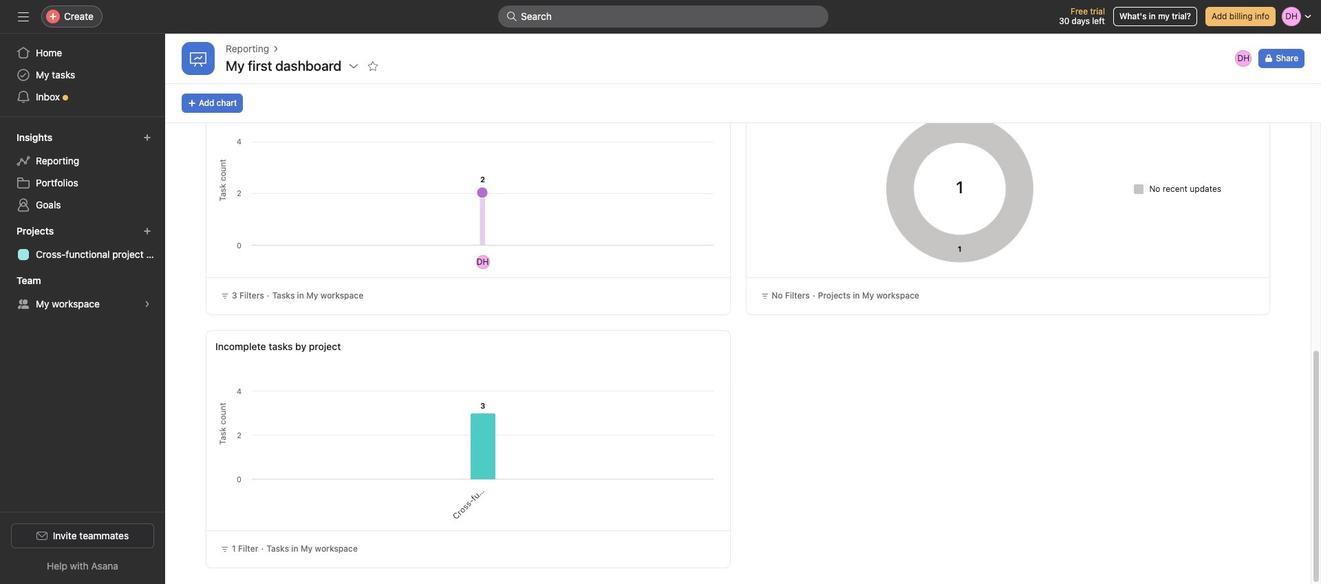 Task type: vqa. For each thing, say whether or not it's contained in the screenshot.
list box
yes



Task type: describe. For each thing, give the bounding box(es) containing it.
report image
[[190, 50, 206, 67]]

global element
[[0, 34, 165, 116]]

hide sidebar image
[[18, 11, 29, 22]]

prominent image
[[507, 11, 518, 22]]

insights element
[[0, 125, 165, 219]]

new project or portfolio image
[[143, 227, 151, 235]]

dh image
[[1238, 50, 1250, 67]]

see details, my workspace image
[[143, 300, 151, 308]]

projects element
[[0, 219, 165, 268]]



Task type: locate. For each thing, give the bounding box(es) containing it.
teams element
[[0, 268, 165, 318]]

new insights image
[[143, 134, 151, 142]]

list box
[[498, 6, 829, 28]]

show options image
[[349, 61, 360, 72]]

add to starred image
[[368, 61, 379, 72]]

dh image
[[477, 255, 489, 269]]



